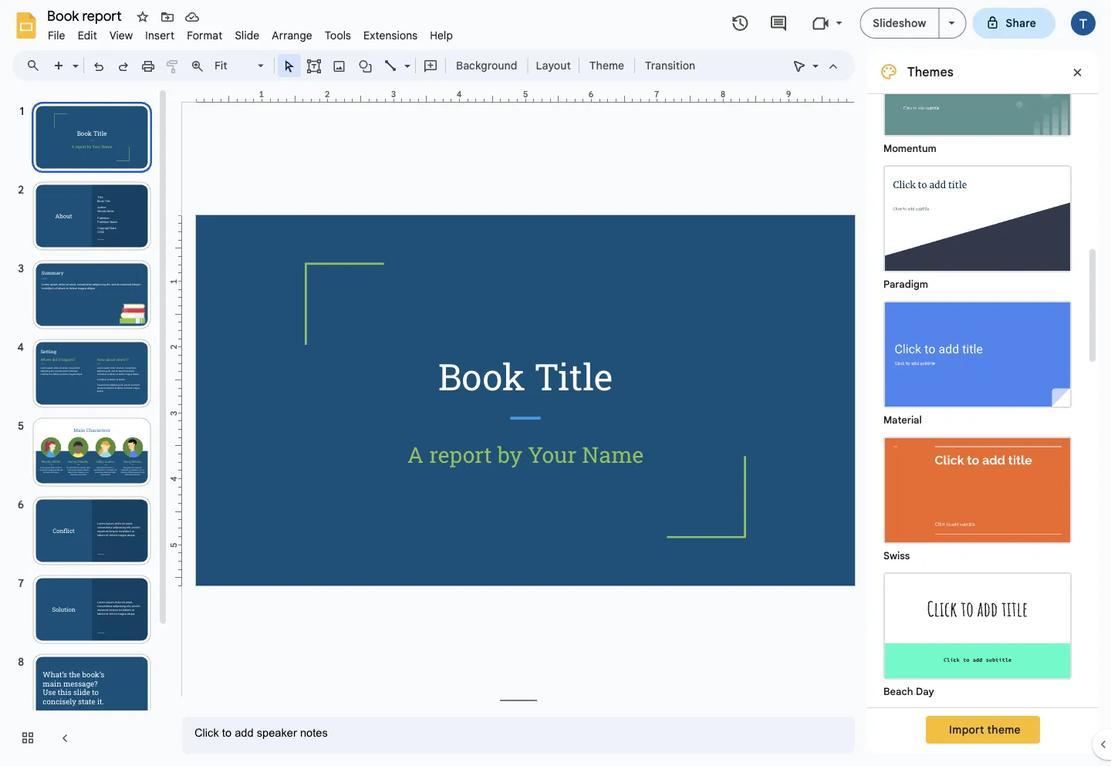 Task type: locate. For each thing, give the bounding box(es) containing it.
slideshow button
[[860, 8, 940, 39]]

import theme button
[[926, 716, 1041, 744]]

slide menu item
[[229, 26, 266, 44]]

help
[[430, 29, 453, 42]]

edit menu item
[[72, 26, 103, 44]]

insert
[[145, 29, 175, 42]]

material
[[884, 414, 922, 427]]

Zoom text field
[[212, 55, 256, 76]]

view
[[110, 29, 133, 42]]

theme
[[590, 59, 625, 72]]

format menu item
[[181, 26, 229, 44]]

background
[[456, 59, 518, 72]]

menu bar
[[42, 20, 459, 46]]

swiss
[[884, 550, 910, 562]]

transition
[[645, 59, 696, 72]]

themes
[[908, 64, 954, 80]]

slideshow
[[873, 16, 927, 30]]

main toolbar
[[5, 0, 703, 682]]

mode and view toolbar
[[787, 50, 846, 81]]

Slate radio
[[876, 701, 1080, 767]]

theme
[[988, 723, 1021, 737]]

layout
[[536, 59, 571, 72]]

edit
[[78, 29, 97, 42]]

themes application
[[0, 0, 1112, 767]]

theme button
[[583, 54, 632, 77]]

share button
[[973, 8, 1056, 39]]

extensions
[[364, 29, 418, 42]]

tools menu item
[[319, 26, 358, 44]]

Swiss radio
[[876, 429, 1080, 565]]

shape image
[[357, 55, 375, 76]]

beach
[[884, 686, 914, 698]]

Paradigm radio
[[876, 157, 1080, 293]]

menu bar containing file
[[42, 20, 459, 46]]

navigation inside the themes application
[[0, 87, 170, 767]]

navigation
[[0, 87, 170, 767]]

arrange
[[272, 29, 313, 42]]

slide
[[235, 29, 260, 42]]

day
[[916, 686, 935, 698]]

new slide with layout image
[[69, 56, 79, 61]]



Task type: describe. For each thing, give the bounding box(es) containing it.
Star checkbox
[[132, 6, 154, 28]]

transition button
[[639, 54, 703, 77]]

Menus field
[[19, 55, 53, 76]]

insert menu item
[[139, 26, 181, 44]]

import
[[950, 723, 985, 737]]

file
[[48, 29, 65, 42]]

view menu item
[[103, 26, 139, 44]]

momentum
[[884, 142, 937, 155]]

Zoom field
[[210, 55, 271, 77]]

menu bar banner
[[0, 0, 1112, 767]]

paradigm
[[884, 278, 929, 291]]

extensions menu item
[[358, 26, 424, 44]]

help menu item
[[424, 26, 459, 44]]

Beach Day radio
[[876, 565, 1080, 701]]

presentation options image
[[949, 22, 955, 25]]

menu bar inside menu bar banner
[[42, 20, 459, 46]]

share
[[1006, 16, 1037, 30]]

arrange menu item
[[266, 26, 319, 44]]

themes section
[[868, 22, 1099, 767]]

layout button
[[531, 54, 576, 77]]

background button
[[449, 54, 525, 77]]

Momentum radio
[[876, 22, 1080, 157]]

beach day
[[884, 686, 935, 698]]

tools
[[325, 29, 351, 42]]

import theme
[[950, 723, 1021, 737]]

Material radio
[[876, 293, 1080, 429]]

file menu item
[[42, 26, 72, 44]]

format
[[187, 29, 223, 42]]

Rename text field
[[42, 6, 130, 25]]

insert image image
[[331, 55, 349, 76]]



Task type: vqa. For each thing, say whether or not it's contained in the screenshot.
owned
no



